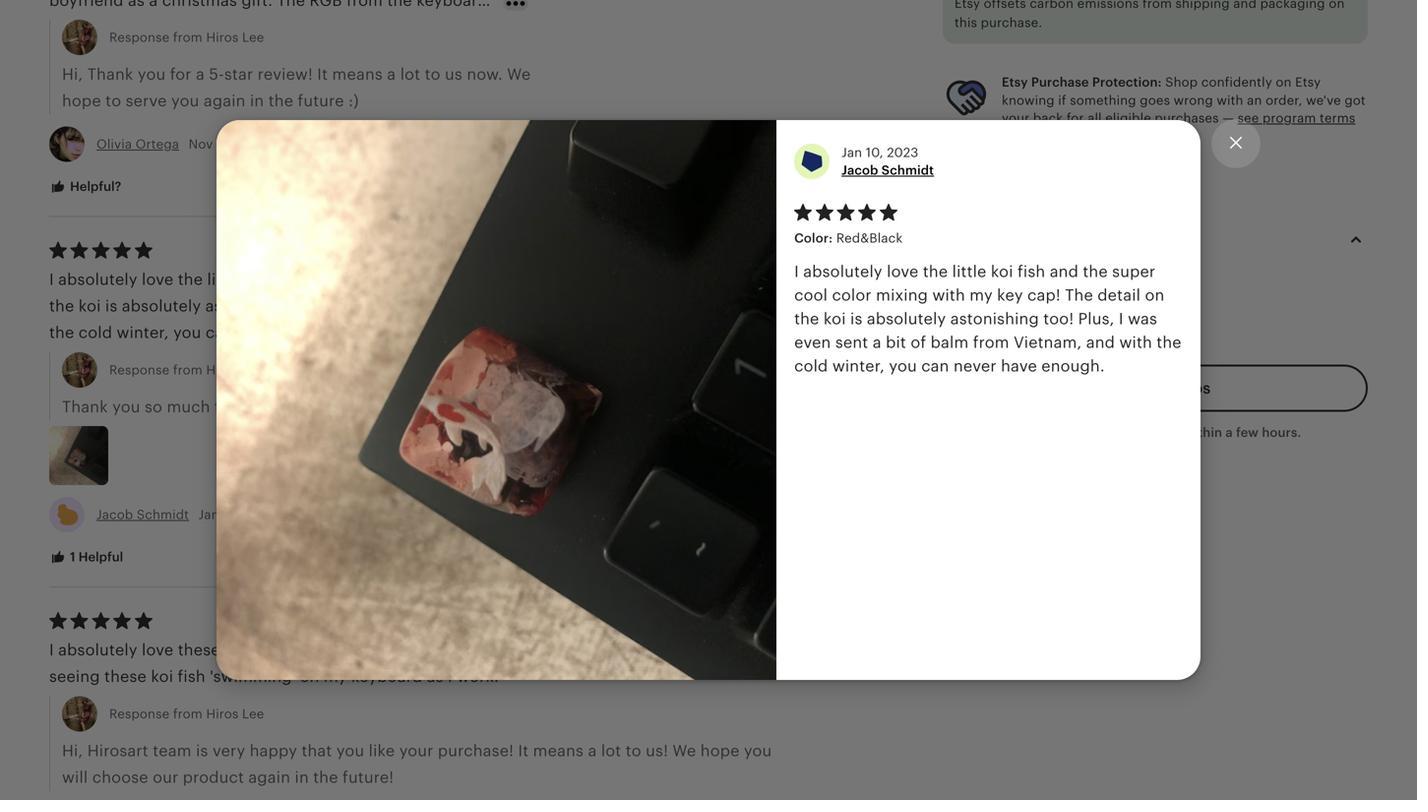 Task type: locate. For each thing, give the bounding box(es) containing it.
sent inside the jacob schmidt added a photo of their purchase "dialog"
[[835, 333, 868, 351]]

to inside i absolutely love these keycaps! they are so beautiful and delicately made, i look forward to seeing these koi fish 'swimming' on my keyboard as i work.
[[736, 641, 751, 659]]

forward
[[672, 641, 731, 659]]

1 horizontal spatial can
[[921, 357, 949, 375]]

1 horizontal spatial plus,
[[1078, 310, 1115, 327]]

on inside shop confidently on etsy knowing if something goes wrong with an order, we've got your back for all eligible purchases —
[[1276, 75, 1292, 90]]

etsy up we've
[[1295, 75, 1321, 90]]

0 horizontal spatial hope
[[62, 92, 101, 110]]

2 hi, from the top
[[62, 742, 83, 760]]

2 horizontal spatial is
[[850, 310, 863, 327]]

vietnam,
[[636, 297, 704, 315], [1014, 333, 1082, 351]]

1 horizontal spatial sent
[[835, 333, 868, 351]]

to left us in the left top of the page
[[425, 65, 441, 83]]

0 vertical spatial hi,
[[62, 65, 83, 83]]

0 vertical spatial 2023
[[887, 145, 919, 160]]

on
[[1329, 0, 1345, 11], [1276, 75, 1292, 90], [766, 270, 785, 288], [1145, 286, 1165, 304], [300, 668, 319, 686]]

the
[[268, 92, 293, 110], [923, 263, 948, 280], [1083, 263, 1108, 280], [178, 270, 203, 288], [338, 270, 363, 288], [49, 297, 74, 315], [794, 310, 819, 327], [49, 324, 74, 342], [1157, 333, 1182, 351], [313, 769, 338, 786]]

these left keycaps!
[[178, 641, 220, 659]]

in
[[250, 92, 264, 110], [295, 769, 309, 786]]

like
[[369, 742, 395, 760]]

sent
[[458, 297, 491, 315], [835, 333, 868, 351]]

0 horizontal spatial we
[[507, 65, 531, 83]]

if
[[1058, 93, 1067, 108]]

purchase!
[[438, 742, 514, 760]]

love for hi, hirosart team is very happy that you like your purchase! it means a lot to us! we hope you will choose our product again in the future!
[[142, 641, 174, 659]]

seeing
[[49, 668, 100, 686]]

28,
[[217, 137, 235, 151]]

absolutely
[[803, 263, 883, 280], [58, 270, 137, 288], [122, 297, 201, 315], [867, 310, 946, 327], [58, 641, 137, 659]]

in down that
[[295, 769, 309, 786]]

cool
[[415, 270, 448, 288], [794, 286, 828, 304]]

1 vertical spatial in
[[295, 769, 309, 786]]

0 horizontal spatial sent
[[458, 297, 491, 315]]

1 vertical spatial lot
[[601, 742, 621, 760]]

response up the serve
[[109, 30, 170, 45]]

is
[[105, 297, 118, 315], [850, 310, 863, 327], [196, 742, 208, 760]]

cold
[[79, 324, 112, 342], [794, 357, 828, 375]]

0 horizontal spatial 2023
[[244, 507, 276, 522]]

1 vertical spatial cold
[[794, 357, 828, 375]]

in down star in the left of the page
[[250, 92, 264, 110]]

0 horizontal spatial etsy
[[955, 0, 980, 11]]

0 vertical spatial hope
[[62, 92, 101, 110]]

of
[[533, 297, 549, 315], [1074, 300, 1086, 315], [911, 333, 926, 351]]

0 horizontal spatial balm
[[553, 297, 591, 315]]

have
[[285, 324, 321, 342], [1001, 357, 1037, 375]]

1 horizontal spatial vietnam,
[[1014, 333, 1082, 351]]

lee up following
[[1090, 263, 1129, 292]]

0 horizontal spatial your
[[240, 398, 275, 416]]

and inside i absolutely love these keycaps! they are so beautiful and delicately made, i look forward to seeing these koi fish 'swimming' on my keyboard as i work.
[[462, 641, 490, 659]]

1 response from hiros lee from the top
[[109, 30, 264, 45]]

jan
[[842, 145, 862, 160], [198, 507, 219, 522]]

response from hiros lee up the much
[[109, 362, 264, 377]]

your right like in the left bottom of the page
[[399, 742, 434, 760]]

0 vertical spatial sent
[[458, 297, 491, 315]]

again down the happy
[[248, 769, 290, 786]]

your right the much
[[240, 398, 275, 416]]

shipping
[[1176, 0, 1230, 11]]

hope right us!
[[701, 742, 740, 760]]

0 horizontal spatial jan
[[198, 507, 219, 522]]

0 horizontal spatial lot
[[400, 65, 420, 83]]

1 vertical spatial 2023
[[244, 507, 276, 522]]

i absolutely love these keycaps! they are so beautiful and delicately made, i look forward to seeing these koi fish 'swimming' on my keyboard as i work.
[[49, 641, 751, 686]]

3 response from the top
[[109, 706, 170, 721]]

response up the much
[[109, 362, 170, 377]]

i
[[794, 263, 799, 280], [49, 270, 54, 288], [374, 297, 379, 315], [1119, 310, 1124, 327], [49, 641, 54, 659], [626, 641, 631, 659], [448, 668, 453, 686]]

0 horizontal spatial vietnam,
[[636, 297, 704, 315]]

response from hiros lee
[[109, 30, 264, 45], [109, 362, 264, 377], [109, 706, 264, 721]]

hi, for hi, hirosart team is very happy that you like your purchase! it means a lot to us! we hope you will choose our product again in the future!
[[62, 742, 83, 760]]

enough.
[[326, 324, 389, 342], [1042, 357, 1105, 375]]

response
[[109, 30, 170, 45], [109, 362, 170, 377], [109, 706, 170, 721]]

lee
[[242, 30, 264, 45], [1090, 263, 1129, 292], [242, 362, 264, 377], [242, 706, 264, 721]]

2 response from hiros lee from the top
[[109, 362, 264, 377]]

again inside hi, hirosart team is very happy that you like your purchase! it means a lot to us! we hope you will choose our product again in the future!
[[248, 769, 290, 786]]

lot inside hi, hirosart team is very happy that you like your purchase! it means a lot to us! we hope you will choose our product again in the future!
[[601, 742, 621, 760]]

1 vertical spatial it
[[518, 742, 529, 760]]

means up :)
[[332, 65, 383, 83]]

hope inside hi, hirosart team is very happy that you like your purchase! it means a lot to us! we hope you will choose our product again in the future!
[[701, 742, 740, 760]]

response from hiros lee up team
[[109, 706, 264, 721]]

carbon
[[1030, 0, 1074, 11]]

we've
[[1306, 93, 1341, 108]]

hi,
[[62, 65, 83, 83], [62, 742, 83, 760]]

it up future
[[317, 65, 328, 83]]

can up thank you so much for your review! at the left of the page
[[206, 324, 234, 342]]

never up thank you so much for your review! at the left of the page
[[238, 324, 281, 342]]

your
[[1002, 111, 1030, 126], [240, 398, 275, 416], [399, 742, 434, 760]]

lee up thank you so much for your review! at the left of the page
[[242, 362, 264, 377]]

1 hi, from the top
[[62, 65, 83, 83]]

etsy up this on the right
[[955, 0, 980, 11]]

response for thank
[[109, 30, 170, 45]]

0 horizontal spatial winter,
[[117, 324, 169, 342]]

the inside hi, thank you for a 5-star review! it means a lot to us now. we hope to serve you again in the future :)
[[268, 92, 293, 110]]

1 horizontal spatial lot
[[601, 742, 621, 760]]

hiros up "owner"
[[1028, 263, 1085, 292]]

can down hiros lee image
[[921, 357, 949, 375]]

10,
[[866, 145, 883, 160], [223, 507, 240, 522]]

1 horizontal spatial 10,
[[866, 145, 883, 160]]

lee down 'swimming'
[[242, 706, 264, 721]]

little
[[952, 263, 987, 280], [207, 270, 242, 288]]

jan inside jan 10, 2023 jacob schmidt
[[842, 145, 862, 160]]

0 vertical spatial cold
[[79, 324, 112, 342]]

1 vertical spatial enough.
[[1042, 357, 1105, 375]]

1 vertical spatial hi,
[[62, 742, 83, 760]]

color:
[[794, 231, 833, 246]]

0 vertical spatial even
[[417, 297, 453, 315]]

a
[[196, 65, 205, 83], [387, 65, 396, 83], [495, 297, 504, 315], [873, 333, 882, 351], [1226, 425, 1233, 440], [588, 742, 597, 760]]

1 horizontal spatial winter,
[[832, 357, 885, 375]]

1 horizontal spatial etsy
[[1002, 75, 1028, 90]]

astonishing
[[205, 297, 294, 315], [950, 310, 1039, 327]]

was inside the jacob schmidt added a photo of their purchase "dialog"
[[1128, 310, 1157, 327]]

it right 'purchase!'
[[518, 742, 529, 760]]

mixing inside the jacob schmidt added a photo of their purchase "dialog"
[[876, 286, 928, 304]]

means inside hi, hirosart team is very happy that you like your purchase! it means a lot to us! we hope you will choose our product again in the future!
[[533, 742, 584, 760]]

1 vertical spatial response from hiros lee
[[109, 362, 264, 377]]

hi, inside hi, hirosart team is very happy that you like your purchase! it means a lot to us! we hope you will choose our product again in the future!
[[62, 742, 83, 760]]

0 vertical spatial vietnam,
[[636, 297, 704, 315]]

etsy up knowing
[[1002, 75, 1028, 90]]

again down 5-
[[204, 92, 246, 110]]

1 horizontal spatial means
[[533, 742, 584, 760]]

thank
[[87, 65, 133, 83], [62, 398, 108, 416]]

2023
[[887, 145, 919, 160], [244, 507, 276, 522]]

keyboard
[[351, 668, 422, 686]]

0 horizontal spatial for
[[170, 65, 192, 83]]

lot inside hi, thank you for a 5-star review! it means a lot to us now. we hope to serve you again in the future :)
[[400, 65, 420, 83]]

so left the much
[[145, 398, 162, 416]]

1 vertical spatial we
[[673, 742, 696, 760]]

thank inside hi, thank you for a 5-star review! it means a lot to us now. we hope to serve you again in the future :)
[[87, 65, 133, 83]]

i absolutely love the little koi fish and the super cool color mixing with my key cap! the detail on the koi is absolutely astonishing too! plus, i was even sent a bit of balm from vietnam, and with the cold winter, you can never have enough. inside the jacob schmidt added a photo of their purchase "dialog"
[[794, 263, 1182, 375]]

these right 'seeing'
[[104, 668, 147, 686]]

lot left us in the left top of the page
[[400, 65, 420, 83]]

2023 inside jan 10, 2023 jacob schmidt
[[887, 145, 919, 160]]

1 horizontal spatial in
[[295, 769, 309, 786]]

3 response from hiros lee from the top
[[109, 706, 264, 721]]

2 vertical spatial response from hiros lee
[[109, 706, 264, 721]]

we right us!
[[673, 742, 696, 760]]

thank up the serve
[[87, 65, 133, 83]]

0 vertical spatial these
[[178, 641, 220, 659]]

means
[[332, 65, 383, 83], [533, 742, 584, 760]]

and inside etsy offsets carbon emissions from shipping and packaging on this purchase.
[[1233, 0, 1257, 11]]

1 horizontal spatial have
[[1001, 357, 1037, 375]]

key
[[618, 270, 644, 288], [997, 286, 1023, 304]]

never down hiros lee image
[[954, 357, 997, 375]]

love for thank you so much for your review!
[[142, 270, 174, 288]]

0 vertical spatial balm
[[553, 297, 591, 315]]

1 vertical spatial balm
[[931, 333, 969, 351]]

red&black
[[836, 231, 903, 246]]

1 response from the top
[[109, 30, 170, 45]]

2022
[[239, 137, 270, 151]]

team
[[153, 742, 192, 760]]

is inside hi, hirosart team is very happy that you like your purchase! it means a lot to us! we hope you will choose our product again in the future!
[[196, 742, 208, 760]]

koi inside i absolutely love these keycaps! they are so beautiful and delicately made, i look forward to seeing these koi fish 'swimming' on my keyboard as i work.
[[151, 668, 173, 686]]

of inside "dialog"
[[911, 333, 926, 351]]

for left all at the top right of the page
[[1067, 111, 1084, 126]]

on inside i absolutely love these keycaps! they are so beautiful and delicately made, i look forward to seeing these koi fish 'swimming' on my keyboard as i work.
[[300, 668, 319, 686]]

my
[[590, 270, 613, 288], [970, 286, 993, 304], [324, 668, 347, 686]]

1 horizontal spatial key
[[997, 286, 1023, 304]]

response up hirosart in the bottom left of the page
[[109, 706, 170, 721]]

it inside hi, hirosart team is very happy that you like your purchase! it means a lot to us! we hope you will choose our product again in the future!
[[518, 742, 529, 760]]

1 horizontal spatial your
[[399, 742, 434, 760]]

0 horizontal spatial it
[[317, 65, 328, 83]]

detail inside the jacob schmidt added a photo of their purchase "dialog"
[[1098, 286, 1141, 304]]

my inside the jacob schmidt added a photo of their purchase "dialog"
[[970, 286, 993, 304]]

we inside hi, hirosart team is very happy that you like your purchase! it means a lot to us! we hope you will choose our product again in the future!
[[673, 742, 696, 760]]

astonishing inside the jacob schmidt added a photo of their purchase "dialog"
[[950, 310, 1039, 327]]

order,
[[1266, 93, 1303, 108]]

means right 'purchase!'
[[533, 742, 584, 760]]

hiros up 5-
[[206, 30, 239, 45]]

your inside shop confidently on etsy knowing if something goes wrong with an order, we've got your back for all eligible purchases —
[[1002, 111, 1030, 126]]

1 horizontal spatial it
[[518, 742, 529, 760]]

nov
[[189, 137, 213, 151]]

1 vertical spatial even
[[794, 333, 831, 351]]

1 vertical spatial can
[[921, 357, 949, 375]]

1 horizontal spatial jan
[[842, 145, 862, 160]]

0 horizontal spatial mixing
[[497, 270, 549, 288]]

plus, inside the jacob schmidt added a photo of their purchase "dialog"
[[1078, 310, 1115, 327]]

my inside i absolutely love these keycaps! they are so beautiful and delicately made, i look forward to seeing these koi fish 'swimming' on my keyboard as i work.
[[324, 668, 347, 686]]

wrong
[[1174, 93, 1213, 108]]

hiros
[[206, 30, 239, 45], [1028, 263, 1085, 292], [206, 362, 239, 377], [206, 706, 239, 721]]

0 horizontal spatial never
[[238, 324, 281, 342]]

1 vertical spatial these
[[104, 668, 147, 686]]

0 vertical spatial thank
[[87, 65, 133, 83]]

even
[[417, 297, 453, 315], [794, 333, 831, 351]]

—
[[1223, 111, 1234, 126]]

for inside hi, thank you for a 5-star review! it means a lot to us now. we hope to serve you again in the future :)
[[170, 65, 192, 83]]

2 horizontal spatial your
[[1002, 111, 1030, 126]]

1 horizontal spatial enough.
[[1042, 357, 1105, 375]]

color
[[453, 270, 492, 288], [832, 286, 872, 304]]

and
[[1233, 0, 1257, 11], [1050, 263, 1079, 280], [305, 270, 334, 288], [709, 297, 737, 315], [1086, 333, 1115, 351], [462, 641, 490, 659]]

2 horizontal spatial of
[[1074, 300, 1086, 315]]

response from hiros lee for is
[[109, 706, 264, 721]]

super
[[1112, 263, 1156, 280], [367, 270, 411, 288]]

jacob
[[842, 163, 878, 178]]

2 response from the top
[[109, 362, 170, 377]]

1 horizontal spatial was
[[1128, 310, 1157, 327]]

for left 5-
[[170, 65, 192, 83]]

etsy inside etsy offsets carbon emissions from shipping and packaging on this purchase.
[[955, 0, 980, 11]]

your down knowing
[[1002, 111, 1030, 126]]

0 horizontal spatial too!
[[298, 297, 329, 315]]

0 horizontal spatial again
[[204, 92, 246, 110]]

was
[[383, 297, 412, 315], [1128, 310, 1157, 327]]

0 horizontal spatial enough.
[[326, 324, 389, 342]]

fish
[[1018, 263, 1045, 280], [273, 270, 300, 288], [178, 668, 205, 686]]

1 vertical spatial again
[[248, 769, 290, 786]]

lee up star in the left of the page
[[242, 30, 264, 45]]

is inside the jacob schmidt added a photo of their purchase "dialog"
[[850, 310, 863, 327]]

0 vertical spatial we
[[507, 65, 531, 83]]

hours.
[[1262, 425, 1301, 440]]

we inside hi, thank you for a 5-star review! it means a lot to us now. we hope to serve you again in the future :)
[[507, 65, 531, 83]]

hiros up thank you so much for your review! at the left of the page
[[206, 362, 239, 377]]

0 horizontal spatial 10,
[[223, 507, 240, 522]]

from inside the jacob schmidt added a photo of their purchase "dialog"
[[973, 333, 1009, 351]]

balm inside the jacob schmidt added a photo of their purchase "dialog"
[[931, 333, 969, 351]]

hirosart
[[87, 742, 148, 760]]

1 horizontal spatial cold
[[794, 357, 828, 375]]

review!
[[258, 65, 313, 83], [279, 398, 334, 416]]

0 horizontal spatial these
[[104, 668, 147, 686]]

hiros lee image
[[943, 269, 1017, 343]]

1 horizontal spatial the
[[1065, 286, 1093, 304]]

a inside "dialog"
[[873, 333, 882, 351]]

i absolutely love the little koi fish and the super cool color mixing with my key cap! the detail on the koi is absolutely astonishing too! plus, i was even sent a bit of balm from vietnam, and with the cold winter, you can never have enough.
[[794, 263, 1182, 375], [49, 270, 785, 342]]

few
[[1236, 425, 1259, 440]]

fish inside i absolutely love these keycaps! they are so beautiful and delicately made, i look forward to seeing these koi fish 'swimming' on my keyboard as i work.
[[178, 668, 205, 686]]

lee for review!
[[242, 362, 264, 377]]

1 vertical spatial response
[[109, 362, 170, 377]]

response from hiros lee up 5-
[[109, 30, 264, 45]]

jan 10, 2023
[[195, 507, 276, 522]]

for right the much
[[215, 398, 236, 416]]

plus,
[[333, 297, 369, 315], [1078, 310, 1115, 327]]

now.
[[467, 65, 503, 83]]

0 vertical spatial bit
[[508, 297, 529, 315]]

delicately
[[495, 641, 569, 659]]

1 horizontal spatial cap!
[[1028, 286, 1061, 304]]

1 horizontal spatial little
[[952, 263, 987, 280]]

0 horizontal spatial so
[[145, 398, 162, 416]]

for inside shop confidently on etsy knowing if something goes wrong with an order, we've got your back for all eligible purchases —
[[1067, 111, 1084, 126]]

cool inside the jacob schmidt added a photo of their purchase "dialog"
[[794, 286, 828, 304]]

1 vertical spatial jan
[[198, 507, 219, 522]]

1 horizontal spatial hope
[[701, 742, 740, 760]]

to left us!
[[626, 742, 641, 760]]

love inside i absolutely love these keycaps! they are so beautiful and delicately made, i look forward to seeing these koi fish 'swimming' on my keyboard as i work.
[[142, 641, 174, 659]]

1 vertical spatial for
[[1067, 111, 1084, 126]]

thank up view details of this review photo by jacob schmidt
[[62, 398, 108, 416]]

for
[[170, 65, 192, 83], [1067, 111, 1084, 126], [215, 398, 236, 416]]

0 horizontal spatial my
[[324, 668, 347, 686]]

5-
[[209, 65, 224, 83]]

absolutely inside i absolutely love these keycaps! they are so beautiful and delicately made, i look forward to seeing these koi fish 'swimming' on my keyboard as i work.
[[58, 641, 137, 659]]

enough. inside the jacob schmidt added a photo of their purchase "dialog"
[[1042, 357, 1105, 375]]

cold inside the jacob schmidt added a photo of their purchase "dialog"
[[794, 357, 828, 375]]

2 vertical spatial your
[[399, 742, 434, 760]]

hope left the serve
[[62, 92, 101, 110]]

1 horizontal spatial 2023
[[887, 145, 919, 160]]

mixing
[[497, 270, 549, 288], [876, 286, 928, 304]]

so right 'are'
[[367, 641, 385, 659]]

0 vertical spatial your
[[1002, 111, 1030, 126]]

product
[[183, 769, 244, 786]]

0 horizontal spatial fish
[[178, 668, 205, 686]]

hope inside hi, thank you for a 5-star review! it means a lot to us now. we hope to serve you again in the future :)
[[62, 92, 101, 110]]

0 horizontal spatial can
[[206, 324, 234, 342]]

hiros up very
[[206, 706, 239, 721]]

1 horizontal spatial cool
[[794, 286, 828, 304]]

1 horizontal spatial bit
[[886, 333, 906, 351]]

0 vertical spatial have
[[285, 324, 321, 342]]

can
[[206, 324, 234, 342], [921, 357, 949, 375]]

10, inside jan 10, 2023 jacob schmidt
[[866, 145, 883, 160]]

1 vertical spatial vietnam,
[[1014, 333, 1082, 351]]

we right now.
[[507, 65, 531, 83]]

1 vertical spatial sent
[[835, 333, 868, 351]]

to right forward
[[736, 641, 751, 659]]

0 horizontal spatial cold
[[79, 324, 112, 342]]

2 vertical spatial for
[[215, 398, 236, 416]]

hi, inside hi, thank you for a 5-star review! it means a lot to us now. we hope to serve you again in the future :)
[[62, 65, 83, 83]]

lot left us!
[[601, 742, 621, 760]]

all
[[1088, 111, 1102, 126]]

response for hirosart
[[109, 706, 170, 721]]

nov 28, 2022
[[185, 137, 270, 151]]

winter, inside the jacob schmidt added a photo of their purchase "dialog"
[[832, 357, 885, 375]]



Task type: vqa. For each thing, say whether or not it's contained in the screenshot.
emissions at the top right of the page
yes



Task type: describe. For each thing, give the bounding box(es) containing it.
schmidt
[[882, 163, 934, 178]]

following
[[1051, 327, 1111, 342]]

jan 10, 2023 jacob schmidt
[[842, 145, 934, 178]]

an
[[1247, 93, 1262, 108]]

to inside hi, hirosart team is very happy that you like your purchase! it means a lot to us! we hope you will choose our product again in the future!
[[626, 742, 641, 760]]

love inside the jacob schmidt added a photo of their purchase "dialog"
[[887, 263, 919, 280]]

within
[[1184, 425, 1222, 440]]

serve
[[126, 92, 167, 110]]

key inside the jacob schmidt added a photo of their purchase "dialog"
[[997, 286, 1023, 304]]

eligible
[[1105, 111, 1151, 126]]

a inside hi, hirosart team is very happy that you like your purchase! it means a lot to us! we hope you will choose our product again in the future!
[[588, 742, 597, 760]]

0 vertical spatial winter,
[[117, 324, 169, 342]]

beautiful
[[389, 641, 457, 659]]

view details of this review photo by jacob schmidt image
[[49, 426, 108, 485]]

hiros inside hiros lee owner of
[[1028, 263, 1085, 292]]

can inside the jacob schmidt added a photo of their purchase "dialog"
[[921, 357, 949, 375]]

hi, hirosart team is very happy that you like your purchase! it means a lot to us! we hope you will choose our product again in the future!
[[62, 742, 772, 786]]

this
[[955, 15, 977, 30]]

etsy for etsy purchase protection:
[[1002, 75, 1028, 90]]

0 horizontal spatial super
[[367, 270, 411, 288]]

purchases
[[1155, 111, 1219, 126]]

0 horizontal spatial cap!
[[648, 270, 681, 288]]

0 horizontal spatial of
[[533, 297, 549, 315]]

color inside the jacob schmidt added a photo of their purchase "dialog"
[[832, 286, 872, 304]]

0 horizontal spatial even
[[417, 297, 453, 315]]

on inside etsy offsets carbon emissions from shipping and packaging on this purchase.
[[1329, 0, 1345, 11]]

purchase.
[[981, 15, 1042, 30]]

hiros for review!
[[206, 362, 239, 377]]

1 vertical spatial your
[[240, 398, 275, 416]]

on inside the jacob schmidt added a photo of their purchase "dialog"
[[1145, 286, 1165, 304]]

0 horizontal spatial was
[[383, 297, 412, 315]]

too! inside the jacob schmidt added a photo of their purchase "dialog"
[[1043, 310, 1074, 327]]

happy
[[250, 742, 297, 760]]

cap! inside the jacob schmidt added a photo of their purchase "dialog"
[[1028, 286, 1061, 304]]

will
[[62, 769, 88, 786]]

'swimming'
[[210, 668, 295, 686]]

are
[[338, 641, 363, 659]]

0 horizontal spatial astonishing
[[205, 297, 294, 315]]

etsy for etsy offsets carbon emissions from shipping and packaging on this purchase.
[[955, 0, 980, 11]]

0 horizontal spatial cool
[[415, 270, 448, 288]]

even inside the jacob schmidt added a photo of their purchase "dialog"
[[794, 333, 831, 351]]

jan for jan 10, 2023
[[198, 507, 219, 522]]

bit inside the jacob schmidt added a photo of their purchase "dialog"
[[886, 333, 906, 351]]

1 horizontal spatial for
[[215, 398, 236, 416]]

etsy offsets carbon emissions from shipping and packaging on this purchase.
[[955, 0, 1345, 30]]

from inside etsy offsets carbon emissions from shipping and packaging on this purchase.
[[1143, 0, 1172, 11]]

:)
[[349, 92, 359, 110]]

it inside hi, thank you for a 5-star review! it means a lot to us now. we hope to serve you again in the future :)
[[317, 65, 328, 83]]

0 horizontal spatial little
[[207, 270, 242, 288]]

hi, thank you for a 5-star review! it means a lot to us now. we hope to serve you again in the future :)
[[62, 65, 531, 110]]

shop
[[1165, 75, 1198, 90]]

0 vertical spatial can
[[206, 324, 234, 342]]

0 horizontal spatial is
[[105, 297, 118, 315]]

keycaps!
[[224, 641, 293, 659]]

response from hiros lee for for
[[109, 30, 264, 45]]

they
[[297, 641, 334, 659]]

super inside the jacob schmidt added a photo of their purchase "dialog"
[[1112, 263, 1156, 280]]

0 horizontal spatial key
[[618, 270, 644, 288]]

jacob schmidt added a photo of their purchase image
[[217, 120, 777, 680]]

within a few hours.
[[1184, 425, 1301, 440]]

have inside the jacob schmidt added a photo of their purchase "dialog"
[[1001, 357, 1037, 375]]

made,
[[574, 641, 622, 659]]

etsy inside shop confidently on etsy knowing if something goes wrong with an order, we've got your back for all eligible purchases —
[[1295, 75, 1321, 90]]

vietnam, inside the jacob schmidt added a photo of their purchase "dialog"
[[1014, 333, 1082, 351]]

as
[[427, 668, 443, 686]]

means inside hi, thank you for a 5-star review! it means a lot to us now. we hope to serve you again in the future :)
[[332, 65, 383, 83]]

offsets
[[984, 0, 1026, 11]]

shop confidently on etsy knowing if something goes wrong with an order, we've got your back for all eligible purchases —
[[1002, 75, 1366, 126]]

us
[[445, 65, 462, 83]]

that
[[302, 742, 332, 760]]

so inside i absolutely love these keycaps! they are so beautiful and delicately made, i look forward to seeing these koi fish 'swimming' on my keyboard as i work.
[[367, 641, 385, 659]]

0 vertical spatial enough.
[[326, 324, 389, 342]]

jacob schmidt added a photo of their purchase dialog
[[0, 0, 1417, 800]]

the inside hi, hirosart team is very happy that you like your purchase! it means a lot to us! we hope you will choose our product again in the future!
[[313, 769, 338, 786]]

in inside hi, hirosart team is very happy that you like your purchase! it means a lot to us! we hope you will choose our product again in the future!
[[295, 769, 309, 786]]

0 horizontal spatial the
[[686, 270, 714, 288]]

purchase
[[1031, 75, 1089, 90]]

something
[[1070, 93, 1136, 108]]

you inside the jacob schmidt added a photo of their purchase "dialog"
[[889, 357, 917, 375]]

1 vertical spatial thank
[[62, 398, 108, 416]]

lee for star
[[242, 30, 264, 45]]

2023 for jan 10, 2023 jacob schmidt
[[887, 145, 919, 160]]

0 horizontal spatial i absolutely love the little koi fish and the super cool color mixing with my key cap! the detail on the koi is absolutely astonishing too! plus, i was even sent a bit of balm from vietnam, and with the cold winter, you can never have enough.
[[49, 270, 785, 342]]

with inside shop confidently on etsy knowing if something goes wrong with an order, we've got your back for all eligible purchases —
[[1217, 93, 1244, 108]]

fish inside the jacob schmidt added a photo of their purchase "dialog"
[[1018, 263, 1045, 280]]

emissions
[[1077, 0, 1139, 11]]

confidently
[[1201, 75, 1272, 90]]

0 horizontal spatial detail
[[718, 270, 761, 288]]

look
[[635, 641, 667, 659]]

thank you so much for your review!
[[62, 398, 334, 416]]

2023 for jan 10, 2023
[[244, 507, 276, 522]]

10, for jan 10, 2023
[[223, 507, 240, 522]]

hi, for hi, thank you for a 5-star review! it means a lot to us now. we hope to serve you again in the future :)
[[62, 65, 83, 83]]

little inside the jacob schmidt added a photo of their purchase "dialog"
[[952, 263, 987, 280]]

protection:
[[1092, 75, 1162, 90]]

jan for jan 10, 2023 jacob schmidt
[[842, 145, 862, 160]]

0 horizontal spatial plus,
[[333, 297, 369, 315]]

lee for that
[[242, 706, 264, 721]]

0 horizontal spatial bit
[[508, 297, 529, 315]]

1 horizontal spatial these
[[178, 641, 220, 659]]

lee inside hiros lee owner of
[[1090, 263, 1129, 292]]

hiros lee owner of
[[1028, 263, 1129, 315]]

following button
[[1014, 317, 1127, 353]]

never inside the jacob schmidt added a photo of their purchase "dialog"
[[954, 357, 997, 375]]

packaging
[[1260, 0, 1325, 11]]

star
[[224, 65, 253, 83]]

to left the serve
[[105, 92, 121, 110]]

10, for jan 10, 2023 jacob schmidt
[[866, 145, 883, 160]]

again inside hi, thank you for a 5-star review! it means a lot to us now. we hope to serve you again in the future :)
[[204, 92, 246, 110]]

1 horizontal spatial fish
[[273, 270, 300, 288]]

your inside hi, hirosart team is very happy that you like your purchase! it means a lot to us! we hope you will choose our product again in the future!
[[399, 742, 434, 760]]

1 horizontal spatial my
[[590, 270, 613, 288]]

in inside hi, thank you for a 5-star review! it means a lot to us now. we hope to serve you again in the future :)
[[250, 92, 264, 110]]

0 horizontal spatial color
[[453, 270, 492, 288]]

very
[[213, 742, 245, 760]]

knowing
[[1002, 93, 1055, 108]]

back
[[1033, 111, 1063, 126]]

jacob schmidt link
[[842, 163, 934, 178]]

hiros for star
[[206, 30, 239, 45]]

the inside "dialog"
[[1065, 286, 1093, 304]]

future
[[298, 92, 344, 110]]

0 vertical spatial so
[[145, 398, 162, 416]]

1 vertical spatial review!
[[279, 398, 334, 416]]

goes
[[1140, 93, 1170, 108]]

us!
[[646, 742, 668, 760]]

of inside hiros lee owner of
[[1074, 300, 1086, 315]]

got
[[1345, 93, 1366, 108]]

future!
[[343, 769, 394, 786]]

review! inside hi, thank you for a 5-star review! it means a lot to us now. we hope to serve you again in the future :)
[[258, 65, 313, 83]]

our
[[153, 769, 178, 786]]

color: red&black
[[794, 231, 903, 246]]

hiros for that
[[206, 706, 239, 721]]

work.
[[457, 668, 499, 686]]

etsy purchase protection:
[[1002, 75, 1162, 90]]

response from hiros lee for much
[[109, 362, 264, 377]]

response for you
[[109, 362, 170, 377]]

choose
[[92, 769, 148, 786]]

owner
[[1028, 300, 1070, 315]]

much
[[167, 398, 210, 416]]



